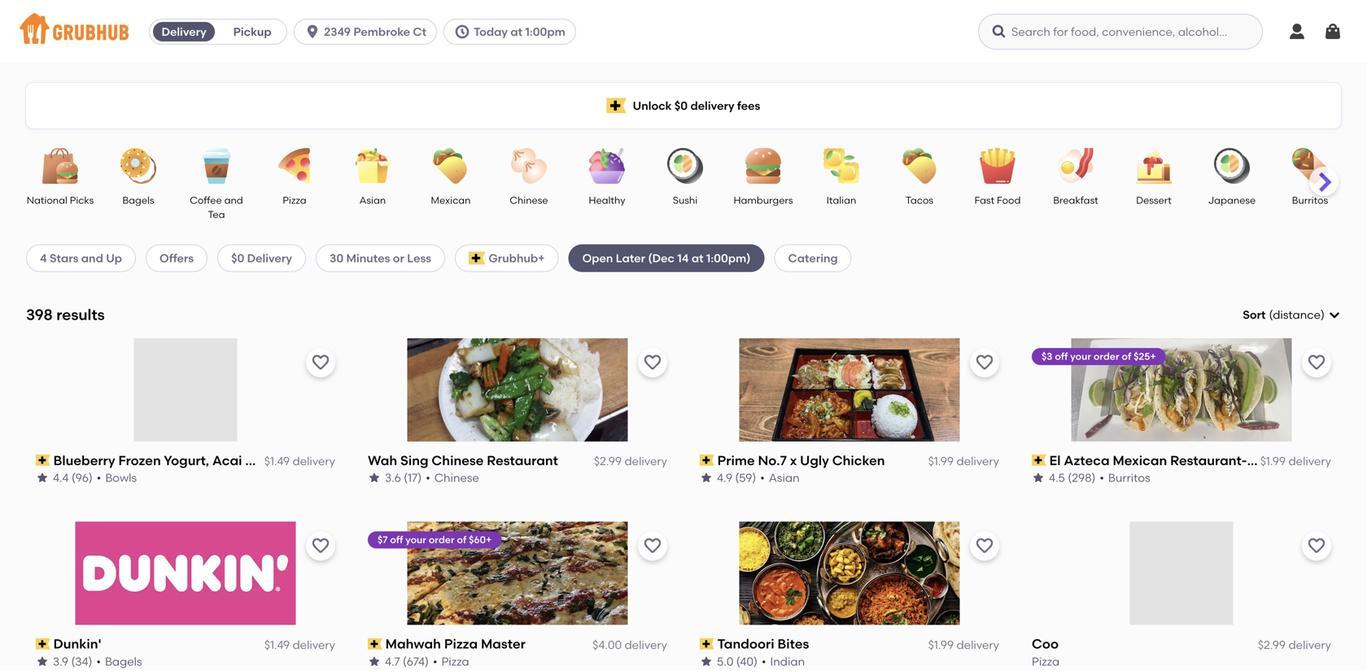 Task type: vqa. For each thing, say whether or not it's contained in the screenshot.


Task type: locate. For each thing, give the bounding box(es) containing it.
• right (298)
[[1100, 471, 1104, 485]]

coo logo image
[[1130, 522, 1233, 626]]

0 vertical spatial off
[[1055, 351, 1068, 362]]

healthy
[[589, 194, 625, 206]]

your
[[1070, 351, 1091, 362], [405, 534, 426, 546]]

bowl,
[[245, 453, 280, 469]]

coo
[[1032, 637, 1059, 652]]

minutes
[[346, 251, 390, 265]]

delivery for el azteca mexican restaurant-mahwah
[[1289, 455, 1331, 468]]

0 vertical spatial $2.99
[[594, 455, 622, 468]]

of for pizza
[[457, 534, 466, 546]]

delivery left '30'
[[247, 251, 292, 265]]

star icon image left '4.7' on the bottom of the page
[[368, 655, 381, 668]]

fast food image
[[969, 148, 1026, 184]]

of left $25+
[[1122, 351, 1131, 362]]

bagels right (34)
[[105, 655, 142, 669]]

unlock $0 delivery fees
[[633, 99, 760, 113]]

• right (17)
[[426, 471, 430, 485]]

subscription pass image left el
[[1032, 455, 1046, 466]]

0 vertical spatial order
[[1094, 351, 1119, 362]]

$0 down coffee and tea
[[231, 251, 244, 265]]

national picks image
[[32, 148, 89, 184]]

open
[[582, 251, 613, 265]]

star icon image left 4.9 at right bottom
[[700, 472, 713, 485]]

0 vertical spatial save this restaurant image
[[975, 353, 994, 373]]

1 horizontal spatial grubhub plus flag logo image
[[607, 98, 626, 114]]

bagels
[[122, 194, 154, 206], [105, 655, 142, 669]]

of
[[1122, 351, 1131, 362], [457, 534, 466, 546]]

0 vertical spatial delivery
[[161, 25, 206, 39]]

grubhub plus flag logo image left unlock
[[607, 98, 626, 114]]

1 vertical spatial $0
[[231, 251, 244, 265]]

0 horizontal spatial order
[[429, 534, 455, 546]]

2 $1.49 delivery from the top
[[264, 638, 335, 652]]

and inside coffee and tea
[[224, 194, 243, 206]]

master
[[481, 637, 526, 652]]

and left bubble
[[347, 453, 372, 469]]

or
[[393, 251, 404, 265]]

14
[[677, 251, 689, 265]]

none field containing sort
[[1243, 307, 1341, 323]]

delivery for prime no.7 x ugly chicken
[[957, 455, 999, 468]]

None field
[[1243, 307, 1341, 323]]

svg image left today
[[454, 24, 470, 40]]

0 horizontal spatial mahwah
[[385, 637, 441, 652]]

chinese image
[[500, 148, 557, 184]]

1 $1.49 from the top
[[264, 455, 290, 468]]

30
[[330, 251, 344, 265]]

star icon image left 4.4
[[36, 472, 49, 485]]

2 svg image from the left
[[454, 24, 470, 40]]

subscription pass image left blueberry
[[36, 455, 50, 466]]

save this restaurant button for blueberry frozen yogurt, acai bowl, smoothie and bubble tea  logo
[[306, 348, 335, 377]]

1 horizontal spatial $2.99 delivery
[[1258, 638, 1331, 652]]

star icon image left 3.9
[[36, 655, 49, 668]]

1 $1.49 delivery from the top
[[264, 455, 335, 468]]

save this restaurant button
[[306, 348, 335, 377], [638, 348, 667, 377], [970, 348, 999, 377], [1302, 348, 1331, 377], [306, 532, 335, 561], [638, 532, 667, 561], [970, 532, 999, 561], [1302, 532, 1331, 561]]

breakfast image
[[1047, 148, 1104, 184]]

0 vertical spatial your
[[1070, 351, 1091, 362]]

chinese down chinese "image"
[[510, 194, 548, 206]]

1 vertical spatial grubhub plus flag logo image
[[469, 252, 485, 265]]

and right coffee
[[224, 194, 243, 206]]

1 horizontal spatial order
[[1094, 351, 1119, 362]]

off right $3
[[1055, 351, 1068, 362]]

your right $3
[[1070, 351, 1091, 362]]

italian
[[827, 194, 856, 206]]

star icon image for blueberry
[[36, 472, 49, 485]]

1 vertical spatial chinese
[[432, 453, 484, 469]]

1 vertical spatial asian
[[769, 471, 800, 485]]

italian image
[[813, 148, 870, 184]]

0 vertical spatial asian
[[360, 194, 386, 206]]

1 horizontal spatial off
[[1055, 351, 1068, 362]]

$1.49 delivery for blueberry frozen yogurt, acai bowl, smoothie and bubble tea
[[264, 455, 335, 468]]

grubhub plus flag logo image left "grubhub+"
[[469, 252, 485, 265]]

$25+
[[1134, 351, 1156, 362]]

398 results
[[26, 306, 105, 324]]

2 horizontal spatial and
[[347, 453, 372, 469]]

subscription pass image left prime
[[700, 455, 714, 466]]

0 vertical spatial of
[[1122, 351, 1131, 362]]

$1.99 delivery
[[928, 455, 999, 468], [1260, 455, 1331, 468], [928, 638, 999, 652]]

0 horizontal spatial mexican
[[431, 194, 471, 206]]

chinese
[[510, 194, 548, 206], [432, 453, 484, 469], [434, 471, 479, 485]]

chinese up • chinese
[[432, 453, 484, 469]]

0 horizontal spatial at
[[511, 25, 523, 39]]

1 horizontal spatial mahwah
[[1247, 453, 1303, 469]]

3.6 (17)
[[385, 471, 422, 485]]

subscription pass image left dunkin'
[[36, 639, 50, 650]]

asian down x
[[769, 471, 800, 485]]

off
[[1055, 351, 1068, 362], [390, 534, 403, 546]]

svg image
[[1287, 22, 1307, 42], [1323, 22, 1343, 42], [991, 24, 1007, 40], [1328, 309, 1341, 322]]

ugly
[[800, 453, 829, 469]]

pizza down coo
[[1032, 655, 1060, 669]]

0 horizontal spatial $2.99 delivery
[[594, 455, 667, 468]]

$7
[[378, 534, 388, 546]]

save this restaurant image for • indian
[[975, 537, 994, 556]]

order left $60+
[[429, 534, 455, 546]]

sort
[[1243, 308, 1266, 322]]

tea up • chinese
[[424, 453, 447, 469]]

1 vertical spatial delivery
[[247, 251, 292, 265]]

1 horizontal spatial of
[[1122, 351, 1131, 362]]

bagels down bagels image
[[122, 194, 154, 206]]

svg image left 2349
[[304, 24, 321, 40]]

mexican up • burritos
[[1113, 453, 1167, 469]]

burritos image
[[1282, 148, 1339, 184]]

4.5
[[1049, 471, 1065, 485]]

up
[[106, 251, 122, 265]]

3.9
[[53, 655, 68, 669]]

1 horizontal spatial and
[[224, 194, 243, 206]]

unlock
[[633, 99, 672, 113]]

hamburgers
[[734, 194, 793, 206]]

1 vertical spatial order
[[429, 534, 455, 546]]

0 vertical spatial grubhub plus flag logo image
[[607, 98, 626, 114]]

•
[[97, 471, 101, 485], [426, 471, 430, 485], [760, 471, 765, 485], [1100, 471, 1104, 485], [96, 655, 101, 669], [433, 655, 437, 669], [762, 655, 766, 669]]

tea down coffee
[[208, 209, 225, 220]]

no.7
[[758, 453, 787, 469]]

sushi
[[673, 194, 698, 206]]

1 horizontal spatial save this restaurant image
[[975, 353, 994, 373]]

save this restaurant image for • bowls
[[311, 353, 330, 373]]

0 vertical spatial $1.49 delivery
[[264, 455, 335, 468]]

0 vertical spatial tea
[[208, 209, 225, 220]]

star icon image left 4.5 at the bottom right
[[1032, 472, 1045, 485]]

1 vertical spatial save this restaurant image
[[643, 537, 662, 556]]

grubhub plus flag logo image for grubhub+
[[469, 252, 485, 265]]

• right (40)
[[762, 655, 766, 669]]

0 horizontal spatial asian
[[360, 194, 386, 206]]

at inside 'today at 1:00pm' button
[[511, 25, 523, 39]]

of for azteca
[[1122, 351, 1131, 362]]

food
[[997, 194, 1021, 206]]

mexican
[[431, 194, 471, 206], [1113, 453, 1167, 469]]

pizza down mahwah pizza master
[[441, 655, 469, 669]]

grubhub plus flag logo image
[[607, 98, 626, 114], [469, 252, 485, 265]]

subscription pass image for el azteca mexican restaurant-mahwah
[[1032, 455, 1046, 466]]

1 horizontal spatial your
[[1070, 351, 1091, 362]]

save this restaurant image
[[311, 353, 330, 373], [643, 353, 662, 373], [1307, 353, 1326, 373], [311, 537, 330, 556], [975, 537, 994, 556], [1307, 537, 1326, 556]]

0 horizontal spatial and
[[81, 251, 103, 265]]

national picks
[[27, 194, 94, 206]]

0 vertical spatial $2.99 delivery
[[594, 455, 667, 468]]

(40)
[[736, 655, 758, 669]]

bowls
[[105, 471, 137, 485]]

• right (96) at the bottom
[[97, 471, 101, 485]]

delivery for mahwah pizza master
[[625, 638, 667, 652]]

0 vertical spatial $1.49
[[264, 455, 290, 468]]

pizza
[[283, 194, 306, 206], [444, 637, 478, 652], [441, 655, 469, 669], [1032, 655, 1060, 669]]

1 horizontal spatial mexican
[[1113, 453, 1167, 469]]

0 horizontal spatial delivery
[[161, 25, 206, 39]]

tea
[[208, 209, 225, 220], [424, 453, 447, 469]]

save this restaurant image
[[975, 353, 994, 373], [643, 537, 662, 556]]

• indian
[[762, 655, 805, 669]]

1 vertical spatial of
[[457, 534, 466, 546]]

tacos image
[[891, 148, 948, 184]]

mexican down mexican image in the left top of the page
[[431, 194, 471, 206]]

dunkin'
[[53, 637, 102, 652]]

1 horizontal spatial $2.99
[[1258, 638, 1286, 652]]

of left $60+
[[457, 534, 466, 546]]

tandoori
[[717, 637, 774, 652]]

1 vertical spatial $1.49
[[264, 638, 290, 652]]

off for mahwah
[[390, 534, 403, 546]]

mahwah
[[1247, 453, 1303, 469], [385, 637, 441, 652]]

delivery left pickup
[[161, 25, 206, 39]]

asian down asian image
[[360, 194, 386, 206]]

0 vertical spatial and
[[224, 194, 243, 206]]

4 stars and up
[[40, 251, 122, 265]]

(674)
[[403, 655, 429, 669]]

wah sing chinese restaurant
[[368, 453, 558, 469]]

1 vertical spatial $2.99 delivery
[[1258, 638, 1331, 652]]

0 horizontal spatial subscription pass image
[[36, 455, 50, 466]]

1 vertical spatial at
[[692, 251, 704, 265]]

prime no.7 x ugly chicken logo image
[[739, 338, 960, 442]]

star icon image
[[36, 472, 49, 485], [368, 472, 381, 485], [700, 472, 713, 485], [1032, 472, 1045, 485], [36, 655, 49, 668], [368, 655, 381, 668], [700, 655, 713, 668]]

burritos down azteca at the bottom of the page
[[1108, 471, 1150, 485]]

order
[[1094, 351, 1119, 362], [429, 534, 455, 546]]

4.4 (96)
[[53, 471, 93, 485]]

and left up
[[81, 251, 103, 265]]

• right (674)
[[433, 655, 437, 669]]

1 vertical spatial $2.99
[[1258, 638, 1286, 652]]

star icon image left 5.0
[[700, 655, 713, 668]]

at
[[511, 25, 523, 39], [692, 251, 704, 265]]

1 vertical spatial off
[[390, 534, 403, 546]]

1 vertical spatial mahwah
[[385, 637, 441, 652]]

mexican image
[[422, 148, 479, 184]]

0 vertical spatial burritos
[[1292, 194, 1328, 206]]

Search for food, convenience, alcohol... search field
[[978, 14, 1263, 50]]

azteca
[[1064, 453, 1110, 469]]

subscription pass image
[[36, 455, 50, 466], [700, 639, 714, 650]]

1 horizontal spatial svg image
[[454, 24, 470, 40]]

and
[[224, 194, 243, 206], [81, 251, 103, 265], [347, 453, 372, 469]]

burritos down burritos image
[[1292, 194, 1328, 206]]

bagels image
[[110, 148, 167, 184]]

2 $1.49 from the top
[[264, 638, 290, 652]]

delivery button
[[150, 19, 218, 45]]

0 horizontal spatial off
[[390, 534, 403, 546]]

delivery for blueberry frozen yogurt, acai bowl, smoothie and bubble tea
[[293, 455, 335, 468]]

subscription pass image left mahwah pizza master
[[368, 639, 382, 650]]

$0 right unlock
[[675, 99, 688, 113]]

(17)
[[404, 471, 422, 485]]

asian image
[[344, 148, 401, 184]]

0 horizontal spatial tea
[[208, 209, 225, 220]]

bubble
[[375, 453, 421, 469]]

1 vertical spatial subscription pass image
[[700, 639, 714, 650]]

(34)
[[71, 655, 92, 669]]

1 horizontal spatial delivery
[[247, 251, 292, 265]]

1 vertical spatial bagels
[[105, 655, 142, 669]]

0 horizontal spatial of
[[457, 534, 466, 546]]

• for tandoori
[[762, 655, 766, 669]]

1 vertical spatial tea
[[424, 453, 447, 469]]

chinese down wah sing chinese restaurant
[[434, 471, 479, 485]]

1 horizontal spatial asian
[[769, 471, 800, 485]]

save this restaurant button for prime no.7 x ugly chicken logo
[[970, 348, 999, 377]]

subscription pass image left tandoori
[[700, 639, 714, 650]]

• right (59)
[[760, 471, 765, 485]]

0 vertical spatial $0
[[675, 99, 688, 113]]

off right $7
[[390, 534, 403, 546]]

svg image
[[304, 24, 321, 40], [454, 24, 470, 40]]

svg image inside 'today at 1:00pm' button
[[454, 24, 470, 40]]

chicken
[[832, 453, 885, 469]]

0 horizontal spatial svg image
[[304, 24, 321, 40]]

blueberry frozen yogurt, acai bowl, smoothie and bubble tea
[[53, 453, 447, 469]]

svg image for today at 1:00pm
[[454, 24, 470, 40]]

at right today
[[511, 25, 523, 39]]

$4.00 delivery
[[593, 638, 667, 652]]

3.6
[[385, 471, 401, 485]]

your right $7
[[405, 534, 426, 546]]

$1.49 for dunkin'
[[264, 638, 290, 652]]

delivery
[[161, 25, 206, 39], [247, 251, 292, 265]]

subscription pass image
[[700, 455, 714, 466], [1032, 455, 1046, 466], [36, 639, 50, 650], [368, 639, 382, 650]]

1 vertical spatial $1.49 delivery
[[264, 638, 335, 652]]

japanese image
[[1204, 148, 1261, 184]]

at right 14
[[692, 251, 704, 265]]

1 vertical spatial your
[[405, 534, 426, 546]]

1 vertical spatial mexican
[[1113, 453, 1167, 469]]

ct
[[413, 25, 426, 39]]

0 vertical spatial at
[[511, 25, 523, 39]]

$4.00
[[593, 638, 622, 652]]

0 horizontal spatial burritos
[[1108, 471, 1150, 485]]

0 horizontal spatial grubhub plus flag logo image
[[469, 252, 485, 265]]

$1.49
[[264, 455, 290, 468], [264, 638, 290, 652]]

$1.99
[[928, 455, 954, 468], [1260, 455, 1286, 468], [928, 638, 954, 652]]

0 horizontal spatial $2.99
[[594, 455, 622, 468]]

$1.99 delivery for chicken
[[928, 455, 999, 468]]

1 vertical spatial and
[[81, 251, 103, 265]]

svg image inside 2349 pembroke ct button
[[304, 24, 321, 40]]

order left $25+
[[1094, 351, 1119, 362]]

0 vertical spatial subscription pass image
[[36, 455, 50, 466]]

hamburgers image
[[735, 148, 792, 184]]

subscription pass image for prime no.7 x ugly chicken
[[700, 455, 714, 466]]

• for prime
[[760, 471, 765, 485]]

save this restaurant image for • bagels
[[311, 537, 330, 556]]

• for el
[[1100, 471, 1104, 485]]

1 svg image from the left
[[304, 24, 321, 40]]

1 horizontal spatial subscription pass image
[[700, 639, 714, 650]]

0 horizontal spatial save this restaurant image
[[643, 537, 662, 556]]

3.9 (34)
[[53, 655, 92, 669]]

$2.99 for coo
[[1258, 638, 1286, 652]]

fees
[[737, 99, 760, 113]]

0 horizontal spatial your
[[405, 534, 426, 546]]

restaurant-
[[1170, 453, 1247, 469]]

pizza image
[[266, 148, 323, 184]]

1:00pm
[[525, 25, 565, 39]]

0 vertical spatial bagels
[[122, 194, 154, 206]]



Task type: describe. For each thing, give the bounding box(es) containing it.
bites
[[778, 637, 809, 652]]

subscription pass image for dunkin'
[[36, 639, 50, 650]]

subscription pass image for mahwah pizza master
[[368, 639, 382, 650]]

• burritos
[[1100, 471, 1150, 485]]

• asian
[[760, 471, 800, 485]]

subscription pass image for tandoori bites
[[700, 639, 714, 650]]

order for pizza
[[429, 534, 455, 546]]

(
[[1269, 308, 1273, 322]]

your for mahwah
[[405, 534, 426, 546]]

$2.99 delivery for coo
[[1258, 638, 1331, 652]]

1 vertical spatial burritos
[[1108, 471, 1150, 485]]

national
[[27, 194, 67, 206]]

1 horizontal spatial $0
[[675, 99, 688, 113]]

• for mahwah
[[433, 655, 437, 669]]

(298)
[[1068, 471, 1096, 485]]

star icon image left 3.6
[[368, 472, 381, 485]]

5.0
[[717, 655, 734, 669]]

star icon image for prime
[[700, 472, 713, 485]]

save this restaurant button for dunkin' logo
[[306, 532, 335, 561]]

dessert
[[1136, 194, 1172, 206]]

healthy image
[[579, 148, 636, 184]]

398
[[26, 306, 53, 324]]

delivery for dunkin'
[[293, 638, 335, 652]]

coffee
[[190, 194, 222, 206]]

tea inside coffee and tea
[[208, 209, 225, 220]]

frozen
[[118, 453, 161, 469]]

distance
[[1273, 308, 1321, 322]]

• chinese
[[426, 471, 479, 485]]

indian
[[770, 655, 805, 669]]

grubhub plus flag logo image for unlock $0 delivery fees
[[607, 98, 626, 114]]

$1.99 delivery for mahwah
[[1260, 455, 1331, 468]]

today at 1:00pm
[[474, 25, 565, 39]]

sing
[[400, 453, 428, 469]]

coffee and tea
[[190, 194, 243, 220]]

star icon image for mahwah
[[368, 655, 381, 668]]

less
[[407, 251, 431, 265]]

stars
[[50, 251, 78, 265]]

$7 off your order of $60+
[[378, 534, 492, 546]]

el azteca mexican restaurant-mahwah
[[1049, 453, 1303, 469]]

dessert image
[[1125, 148, 1182, 184]]

(59)
[[735, 471, 756, 485]]

mahwah pizza master logo image
[[407, 522, 628, 626]]

$1.99 for chicken
[[928, 455, 954, 468]]

pickup
[[233, 25, 271, 39]]

• for blueberry
[[97, 471, 101, 485]]

dunkin' logo image
[[75, 522, 296, 626]]

$3 off your order of $25+
[[1042, 351, 1156, 362]]

coffee and tea image
[[188, 148, 245, 184]]

(96)
[[71, 471, 93, 485]]

save this restaurant button for coo logo
[[1302, 532, 1331, 561]]

4.5 (298)
[[1049, 471, 1096, 485]]

save this restaurant image for • chinese
[[643, 353, 662, 373]]

pizza up • pizza
[[444, 637, 478, 652]]

off for el
[[1055, 351, 1068, 362]]

1 horizontal spatial at
[[692, 251, 704, 265]]

tacos
[[906, 194, 933, 206]]

sort ( distance )
[[1243, 308, 1325, 322]]

30 minutes or less
[[330, 251, 431, 265]]

wah sing chinese restaurant logo image
[[407, 338, 628, 442]]

restaurant
[[487, 453, 558, 469]]

today at 1:00pm button
[[444, 19, 582, 45]]

picks
[[70, 194, 94, 206]]

fast
[[975, 194, 995, 206]]

catering
[[788, 251, 838, 265]]

$2.99 delivery for wah sing chinese restaurant
[[594, 455, 667, 468]]

1:00pm)
[[706, 251, 751, 265]]

offers
[[160, 251, 194, 265]]

your for el
[[1070, 351, 1091, 362]]

$2.99 for wah sing chinese restaurant
[[594, 455, 622, 468]]

5.0 (40)
[[717, 655, 758, 669]]

main navigation navigation
[[0, 0, 1367, 63]]

$0 delivery
[[231, 251, 292, 265]]

grubhub+
[[489, 251, 545, 265]]

prime no.7 x ugly chicken
[[717, 453, 885, 469]]

0 horizontal spatial $0
[[231, 251, 244, 265]]

• right (34)
[[96, 655, 101, 669]]

4
[[40, 251, 47, 265]]

4.9 (59)
[[717, 471, 756, 485]]

acai
[[212, 453, 242, 469]]

tandoori bites logo image
[[739, 522, 960, 626]]

$3
[[1042, 351, 1053, 362]]

sushi image
[[657, 148, 714, 184]]

)
[[1321, 308, 1325, 322]]

$1.49 for blueberry frozen yogurt, acai bowl, smoothie and bubble tea
[[264, 455, 290, 468]]

japanese
[[1208, 194, 1256, 206]]

• bagels
[[96, 655, 142, 669]]

$1.49 delivery for dunkin'
[[264, 638, 335, 652]]

pickup button
[[218, 19, 287, 45]]

4.7
[[385, 655, 400, 669]]

order for azteca
[[1094, 351, 1119, 362]]

2349
[[324, 25, 351, 39]]

later
[[616, 251, 645, 265]]

pizza down pizza image
[[283, 194, 306, 206]]

2 vertical spatial chinese
[[434, 471, 479, 485]]

x
[[790, 453, 797, 469]]

breakfast
[[1053, 194, 1098, 206]]

el
[[1049, 453, 1061, 469]]

mahwah pizza master
[[385, 637, 526, 652]]

star icon image for el
[[1032, 472, 1045, 485]]

svg image for 2349 pembroke ct
[[304, 24, 321, 40]]

el azteca mexican restaurant-mahwah logo image
[[1071, 338, 1292, 442]]

$1.99 for mahwah
[[1260, 455, 1286, 468]]

1 horizontal spatial burritos
[[1292, 194, 1328, 206]]

0 vertical spatial mahwah
[[1247, 453, 1303, 469]]

1 horizontal spatial tea
[[424, 453, 447, 469]]

save this restaurant button for tandoori bites logo
[[970, 532, 999, 561]]

4.4
[[53, 471, 69, 485]]

4.9
[[717, 471, 732, 485]]

$60+
[[469, 534, 492, 546]]

2 vertical spatial and
[[347, 453, 372, 469]]

0 vertical spatial chinese
[[510, 194, 548, 206]]

0 vertical spatial mexican
[[431, 194, 471, 206]]

blueberry
[[53, 453, 115, 469]]

delivery for tandoori bites
[[957, 638, 999, 652]]

save this restaurant button for wah sing chinese restaurant logo
[[638, 348, 667, 377]]

star icon image for tandoori
[[700, 655, 713, 668]]

• pizza
[[433, 655, 469, 669]]

delivery inside delivery button
[[161, 25, 206, 39]]

results
[[56, 306, 105, 324]]

fast food
[[975, 194, 1021, 206]]

blueberry frozen yogurt, acai bowl, smoothie and bubble tea  logo image
[[134, 338, 237, 442]]

save this restaurant image inside button
[[975, 353, 994, 373]]

pembroke
[[353, 25, 410, 39]]

today
[[474, 25, 508, 39]]

subscription pass image for blueberry frozen yogurt, acai bowl, smoothie and bubble tea
[[36, 455, 50, 466]]

wah
[[368, 453, 397, 469]]



